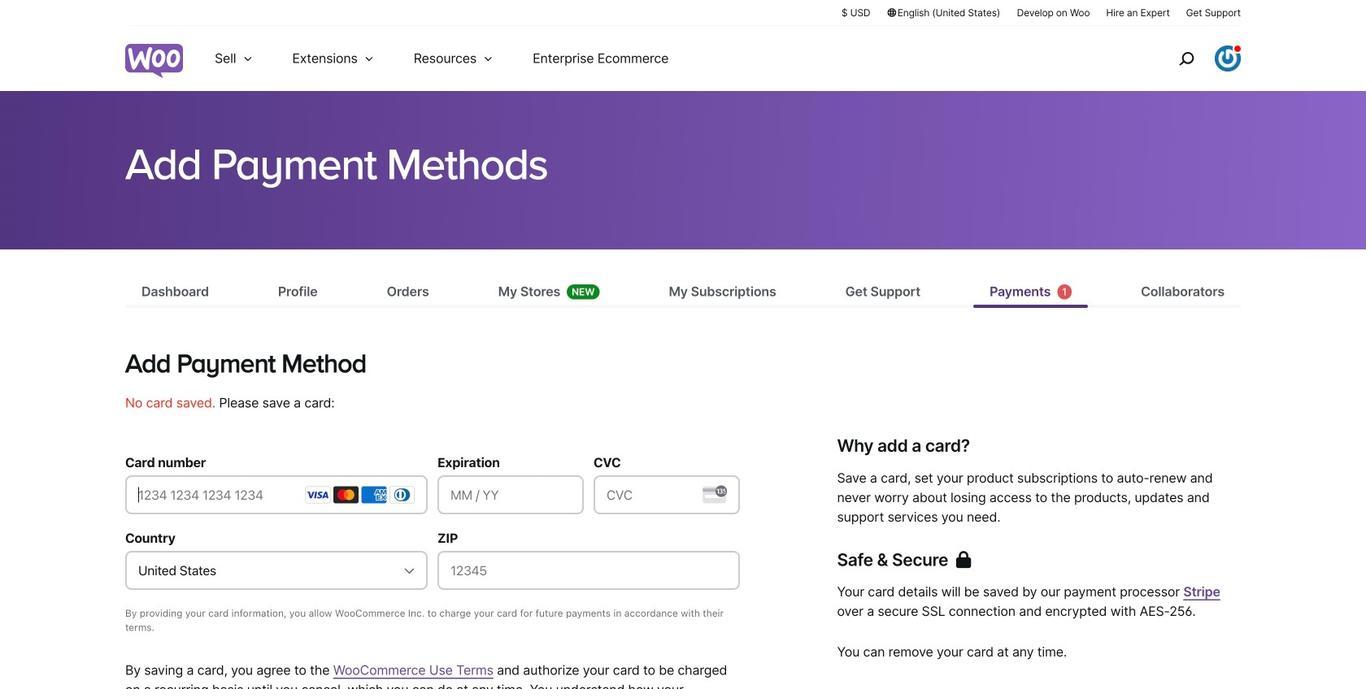 Task type: locate. For each thing, give the bounding box(es) containing it.
search image
[[1173, 46, 1199, 72]]

lock image
[[956, 551, 971, 568]]



Task type: describe. For each thing, give the bounding box(es) containing it.
open account menu image
[[1215, 46, 1241, 72]]

service navigation menu element
[[1144, 32, 1241, 85]]



Task type: vqa. For each thing, say whether or not it's contained in the screenshot.
the right external link image
no



